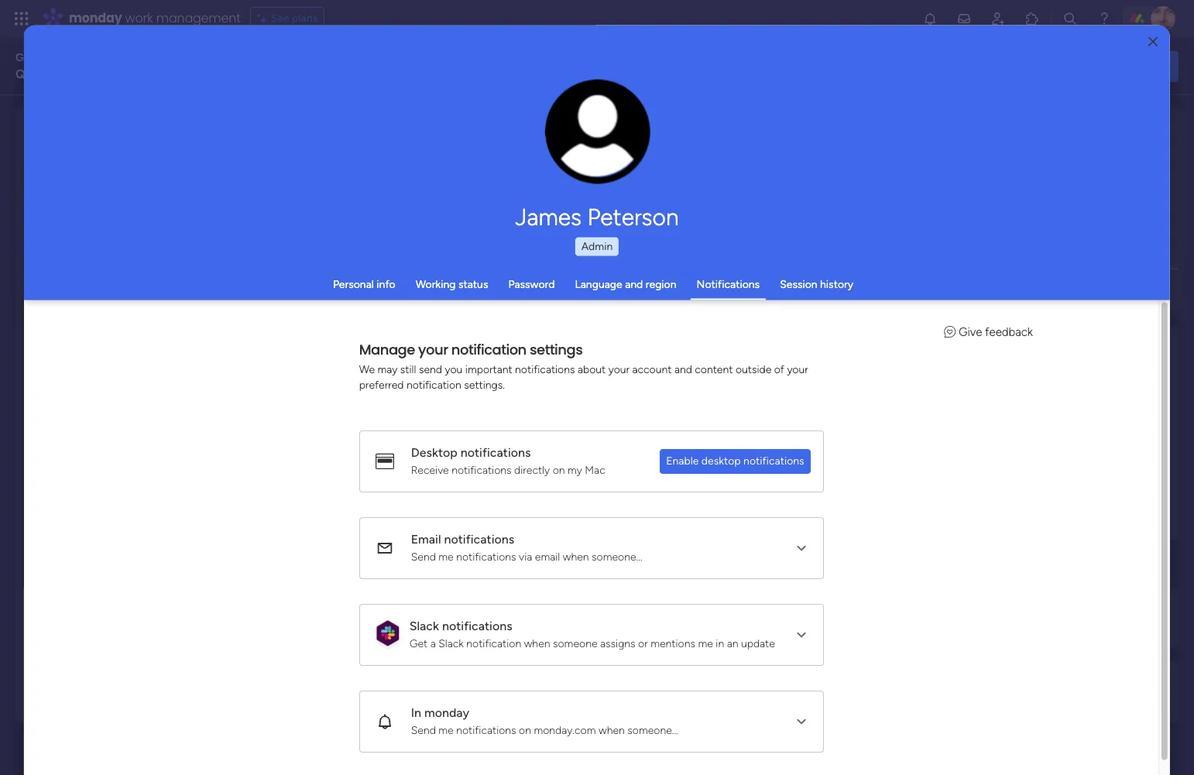 Task type: locate. For each thing, give the bounding box(es) containing it.
when right monday.com
[[599, 724, 625, 737]]

2 vertical spatial me
[[438, 724, 454, 737]]

when inside in monday send me notifications on monday.com when someone...
[[599, 724, 625, 737]]

notification down the send
[[406, 378, 461, 391]]

management for component icon
[[316, 309, 379, 322]]

card
[[122, 283, 150, 298]]

receive
[[411, 464, 449, 477]]

in
[[411, 705, 421, 720]]

james peterson button
[[384, 203, 810, 231]]

when for monday
[[599, 724, 625, 737]]

your down james!
[[102, 66, 127, 81]]

notifications image
[[922, 11, 938, 26]]

0 horizontal spatial when
[[524, 637, 550, 650]]

me for notifications
[[438, 550, 454, 563]]

0 horizontal spatial monday
[[69, 9, 122, 27]]

password
[[508, 277, 555, 290]]

send inside in monday send me notifications on monday.com when someone...
[[411, 724, 436, 737]]

help center element
[[946, 662, 1179, 724]]

templates image image
[[960, 334, 1165, 441]]

working status link
[[416, 277, 488, 290]]

settings.
[[464, 378, 505, 391]]

getting started element
[[946, 587, 1179, 649]]

work management > main workspace down game
[[73, 309, 253, 322]]

desktop
[[701, 454, 741, 467]]

0 vertical spatial me
[[438, 550, 454, 563]]

profile
[[602, 140, 630, 151]]

me for monday
[[438, 724, 454, 737]]

1 vertical spatial on
[[519, 724, 531, 737]]

1 horizontal spatial when
[[563, 550, 589, 563]]

0 horizontal spatial and
[[247, 66, 268, 81]]

manage your notification settings we may still send you important notifications about your account and content outside of your preferred notification settings.
[[359, 340, 808, 391]]

workspace
[[201, 309, 253, 322], [417, 309, 470, 322]]

2 send from the top
[[411, 724, 436, 737]]

email
[[535, 550, 560, 563]]

main down game
[[175, 309, 198, 322]]

1 vertical spatial send
[[411, 724, 436, 737]]

content
[[695, 363, 733, 376]]

when left someone
[[524, 637, 550, 650]]

0 vertical spatial and
[[247, 66, 268, 81]]

monday up james!
[[69, 9, 122, 27]]

0 vertical spatial monday
[[69, 9, 122, 27]]

marketing
[[292, 283, 350, 298]]

project planning
[[544, 468, 645, 485]]

on left monday.com
[[519, 724, 531, 737]]

0 vertical spatial on
[[553, 464, 565, 477]]

management for work management's component image
[[591, 490, 659, 504]]

0 horizontal spatial component image
[[53, 307, 67, 321]]

slack
[[409, 618, 439, 633], [438, 637, 464, 650]]

open update feed (inbox) image
[[34, 369, 53, 387]]

> down info in the left of the page
[[382, 309, 389, 322]]

1 work management > main workspace from the left
[[73, 309, 253, 322]]

2 main from the left
[[392, 309, 415, 322]]

component image
[[53, 307, 67, 321], [544, 490, 557, 504]]

your right about
[[608, 363, 630, 376]]

when for notifications
[[563, 550, 589, 563]]

notification up important on the left top of the page
[[451, 340, 526, 359]]

1 vertical spatial notification
[[406, 378, 461, 391]]

management down marketing plan
[[316, 309, 379, 322]]

notification inside slack notifications get a slack notification when someone assigns or mentions me in an update
[[466, 637, 521, 650]]

main for work management > main workspace's component image
[[175, 309, 198, 322]]

get
[[409, 637, 428, 650]]

public board image
[[53, 283, 70, 300]]

slack right 'a'
[[438, 637, 464, 650]]

component image down project
[[544, 490, 557, 504]]

feedback
[[985, 325, 1033, 338]]

0 horizontal spatial on
[[519, 724, 531, 737]]

on left my
[[553, 464, 565, 477]]

when right email
[[563, 550, 589, 563]]

personal info
[[333, 277, 395, 290]]

1 vertical spatial and
[[625, 277, 643, 290]]

james peterson dialog
[[24, 25, 1170, 775]]

me inside slack notifications get a slack notification when someone assigns or mentions me in an update
[[698, 637, 713, 650]]

select product image
[[14, 11, 29, 26]]

> down game
[[166, 309, 172, 322]]

work management > main workspace for work management > main workspace's component image
[[73, 309, 253, 322]]

plan
[[353, 283, 377, 298]]

notification
[[451, 340, 526, 359], [406, 378, 461, 391], [466, 637, 521, 650]]

monday.com
[[534, 724, 596, 737]]

1 send from the top
[[411, 550, 436, 563]]

someone... inside "email notifications send me notifications via email when someone..."
[[592, 550, 642, 563]]

someone... inside in monday send me notifications on monday.com when someone...
[[627, 724, 678, 737]]

notifications inside manage your notification settings we may still send you important notifications about your account and content outside of your preferred notification settings.
[[515, 363, 575, 376]]

change profile picture button
[[545, 79, 650, 184]]

work right component icon
[[289, 309, 313, 322]]

1 horizontal spatial work management > main workspace
[[289, 309, 470, 322]]

management down trading card game
[[99, 309, 163, 322]]

when inside slack notifications get a slack notification when someone assigns or mentions me in an update
[[524, 637, 550, 650]]

and right inbox in the left top of the page
[[247, 66, 268, 81]]

we
[[359, 363, 375, 376]]

assigns
[[600, 637, 635, 650]]

0 vertical spatial when
[[563, 550, 589, 563]]

when inside "email notifications send me notifications via email when someone..."
[[563, 550, 589, 563]]

1 horizontal spatial main
[[392, 309, 415, 322]]

2 vertical spatial when
[[599, 724, 625, 737]]

monday right in
[[424, 705, 469, 720]]

1 vertical spatial when
[[524, 637, 550, 650]]

james peterson
[[515, 203, 679, 231]]

1 horizontal spatial >
[[382, 309, 389, 322]]

dapulse x slim image
[[1156, 112, 1174, 131]]

good evening, james! quickly access your recent boards, inbox and workspaces
[[15, 51, 337, 81]]

an
[[727, 637, 738, 650]]

and left content
[[674, 363, 692, 376]]

1 horizontal spatial and
[[625, 277, 643, 290]]

and left region
[[625, 277, 643, 290]]

or
[[638, 637, 648, 650]]

1 vertical spatial me
[[698, 637, 713, 650]]

monday
[[69, 9, 122, 27], [424, 705, 469, 720]]

me
[[438, 550, 454, 563], [698, 637, 713, 650], [438, 724, 454, 737]]

evening,
[[45, 51, 86, 64]]

quick
[[1093, 58, 1125, 73]]

workspace down add to favorites image on the top of the page
[[201, 309, 253, 322]]

on
[[553, 464, 565, 477], [519, 724, 531, 737]]

work down project
[[562, 490, 588, 504]]

send
[[411, 550, 436, 563], [411, 724, 436, 737]]

>
[[166, 309, 172, 322], [382, 309, 389, 322]]

0 horizontal spatial work management > main workspace
[[73, 309, 253, 322]]

1 main from the left
[[175, 309, 198, 322]]

monday inside in monday send me notifications on monday.com when someone...
[[424, 705, 469, 720]]

send down email
[[411, 550, 436, 563]]

public board image
[[270, 283, 287, 300]]

send inside "email notifications send me notifications via email when someone..."
[[411, 550, 436, 563]]

workspace down add to favorites icon
[[417, 309, 470, 322]]

2 vertical spatial notification
[[466, 637, 521, 650]]

email notifications send me notifications via email when someone...
[[411, 532, 642, 563]]

james
[[515, 203, 582, 231]]

someone... for in monday
[[627, 724, 678, 737]]

work management > main workspace
[[73, 309, 253, 322], [289, 309, 470, 322]]

on inside in monday send me notifications on monday.com when someone...
[[519, 724, 531, 737]]

and inside manage your notification settings we may still send you important notifications about your account and content outside of your preferred notification settings.
[[674, 363, 692, 376]]

picture
[[582, 153, 613, 165]]

session history link
[[780, 277, 854, 290]]

1 vertical spatial slack
[[438, 637, 464, 650]]

give feedback link
[[944, 325, 1033, 338]]

management for work management > main workspace's component image
[[99, 309, 163, 322]]

0 vertical spatial someone...
[[592, 550, 642, 563]]

add to favorites image
[[434, 283, 449, 299]]

see plans
[[271, 12, 318, 25]]

1 horizontal spatial component image
[[544, 490, 557, 504]]

me inside "email notifications send me notifications via email when someone..."
[[438, 550, 454, 563]]

workspaces
[[271, 66, 337, 81]]

main down info in the left of the page
[[392, 309, 415, 322]]

2 horizontal spatial when
[[599, 724, 625, 737]]

language
[[575, 277, 622, 290]]

1 horizontal spatial monday
[[424, 705, 469, 720]]

1 workspace from the left
[[201, 309, 253, 322]]

enable
[[666, 454, 699, 467]]

invite members image
[[991, 11, 1006, 26]]

change profile picture
[[565, 140, 630, 165]]

2 work management > main workspace from the left
[[289, 309, 470, 322]]

on inside the desktop notifications receive notifications directly on my mac
[[553, 464, 565, 477]]

p
[[509, 474, 520, 497]]

0 vertical spatial component image
[[53, 307, 67, 321]]

and
[[247, 66, 268, 81], [625, 277, 643, 290], [674, 363, 692, 376]]

work up recent
[[125, 9, 153, 27]]

language and region link
[[575, 277, 677, 290]]

work management > main workspace down "plan"
[[289, 309, 470, 322]]

your
[[102, 66, 127, 81], [418, 340, 448, 359], [608, 363, 630, 376], [787, 363, 808, 376]]

slack up get
[[409, 618, 439, 633]]

enable desktop notifications button
[[660, 449, 810, 474]]

0 horizontal spatial workspace
[[201, 309, 253, 322]]

history
[[820, 277, 854, 290]]

notifications inside in monday send me notifications on monday.com when someone...
[[456, 724, 516, 737]]

1 vertical spatial component image
[[544, 490, 557, 504]]

0 vertical spatial send
[[411, 550, 436, 563]]

when
[[563, 550, 589, 563], [524, 637, 550, 650], [599, 724, 625, 737]]

2 workspace from the left
[[417, 309, 470, 322]]

2 horizontal spatial and
[[674, 363, 692, 376]]

notification right 'a'
[[466, 637, 521, 650]]

main for component icon
[[392, 309, 415, 322]]

you
[[445, 363, 462, 376]]

1 vertical spatial someone...
[[627, 724, 678, 737]]

quick search results list box
[[34, 145, 909, 350]]

send down in
[[411, 724, 436, 737]]

2 > from the left
[[382, 309, 389, 322]]

management down planning
[[591, 490, 659, 504]]

0 horizontal spatial >
[[166, 309, 172, 322]]

0 vertical spatial slack
[[409, 618, 439, 633]]

quickly
[[15, 66, 58, 81]]

trading card game
[[76, 283, 186, 298]]

1 horizontal spatial workspace
[[417, 309, 470, 322]]

1 horizontal spatial on
[[553, 464, 565, 477]]

recent
[[130, 66, 166, 81]]

directly
[[514, 464, 550, 477]]

component image down public board image
[[53, 307, 67, 321]]

me inside in monday send me notifications on monday.com when someone...
[[438, 724, 454, 737]]

1 vertical spatial monday
[[424, 705, 469, 720]]

2 vertical spatial and
[[674, 363, 692, 376]]

inbox image
[[956, 11, 972, 26]]

work management > main workspace for component icon
[[289, 309, 470, 322]]

0 horizontal spatial main
[[175, 309, 198, 322]]

password link
[[508, 277, 555, 290]]

on for notifications
[[553, 464, 565, 477]]



Task type: describe. For each thing, give the bounding box(es) containing it.
james!
[[89, 51, 123, 64]]

component image
[[270, 307, 284, 321]]

marketing plan
[[292, 283, 377, 298]]

component image for work management > main workspace
[[53, 307, 67, 321]]

preferred
[[359, 378, 404, 391]]

see plans button
[[250, 7, 325, 30]]

james peterson image
[[1151, 6, 1176, 31]]

desktop notifications receive notifications directly on my mac
[[411, 445, 605, 477]]

close image
[[1149, 36, 1158, 48]]

help image
[[1097, 11, 1112, 26]]

planning
[[592, 468, 645, 485]]

account
[[632, 363, 672, 376]]

a
[[430, 637, 436, 650]]

workspace for component icon
[[417, 309, 470, 322]]

important
[[465, 363, 512, 376]]

send
[[419, 363, 442, 376]]

notifications inside slack notifications get a slack notification when someone assigns or mentions me in an update
[[442, 618, 512, 633]]

on for monday
[[519, 724, 531, 737]]

mac
[[585, 464, 605, 477]]

boards,
[[169, 66, 210, 81]]

peterson
[[587, 203, 679, 231]]

someone... for email notifications
[[592, 550, 642, 563]]

give feedback
[[959, 325, 1033, 338]]

access
[[61, 66, 99, 81]]

personal
[[333, 277, 374, 290]]

inbox
[[213, 66, 244, 81]]

1 > from the left
[[166, 309, 172, 322]]

component image for work management
[[544, 490, 557, 504]]

email
[[411, 532, 441, 546]]

0 vertical spatial notification
[[451, 340, 526, 359]]

via
[[519, 550, 532, 563]]

search everything image
[[1063, 11, 1078, 26]]

quick search button
[[1067, 51, 1179, 82]]

session history
[[780, 277, 854, 290]]

working status
[[416, 277, 488, 290]]

info
[[377, 277, 395, 290]]

of
[[774, 363, 784, 376]]

trading
[[76, 283, 119, 298]]

give
[[959, 325, 982, 338]]

work management
[[562, 490, 659, 504]]

language and region
[[575, 277, 677, 290]]

close recently visited image
[[34, 126, 53, 145]]

see
[[271, 12, 289, 25]]

notifications inside button
[[743, 454, 804, 467]]

still
[[400, 363, 416, 376]]

working
[[416, 277, 456, 290]]

plans
[[292, 12, 318, 25]]

your inside good evening, james! quickly access your recent boards, inbox and workspaces
[[102, 66, 127, 81]]

change
[[565, 140, 599, 151]]

someone
[[553, 637, 597, 650]]

send for email
[[411, 550, 436, 563]]

search
[[1128, 58, 1166, 73]]

settings
[[530, 340, 583, 359]]

monday work management
[[69, 9, 241, 27]]

region
[[646, 277, 677, 290]]

work down trading
[[73, 309, 96, 322]]

may
[[377, 363, 397, 376]]

slack notifications get a slack notification when someone assigns or mentions me in an update
[[409, 618, 775, 650]]

v2 user feedback image
[[944, 325, 956, 338]]

notifications link
[[697, 277, 760, 290]]

workspace image
[[496, 467, 533, 505]]

and inside good evening, james! quickly access your recent boards, inbox and workspaces
[[247, 66, 268, 81]]

your right of
[[787, 363, 808, 376]]

good
[[15, 51, 43, 64]]

session
[[780, 277, 818, 290]]

update
[[741, 637, 775, 650]]

admin
[[581, 239, 613, 252]]

about
[[578, 363, 606, 376]]

in monday send me notifications on monday.com when someone...
[[411, 705, 678, 737]]

status
[[458, 277, 488, 290]]

desktop
[[411, 445, 457, 460]]

project
[[544, 468, 589, 485]]

mentions
[[651, 637, 695, 650]]

enable desktop notifications
[[666, 454, 804, 467]]

manage
[[359, 340, 415, 359]]

in
[[716, 637, 724, 650]]

apps image
[[1025, 11, 1040, 26]]

send for in
[[411, 724, 436, 737]]

your up the send
[[418, 340, 448, 359]]

workspace for work management > main workspace's component image
[[201, 309, 253, 322]]

close my workspaces image
[[34, 421, 53, 440]]

add to favorites image
[[217, 283, 233, 299]]

quick search
[[1093, 58, 1166, 73]]

personal info link
[[333, 277, 395, 290]]

my
[[568, 464, 582, 477]]

notifications
[[697, 277, 760, 290]]

management up good evening, james! quickly access your recent boards, inbox and workspaces
[[156, 9, 241, 27]]

outside
[[736, 363, 771, 376]]



Task type: vqa. For each thing, say whether or not it's contained in the screenshot.
Give feedback
yes



